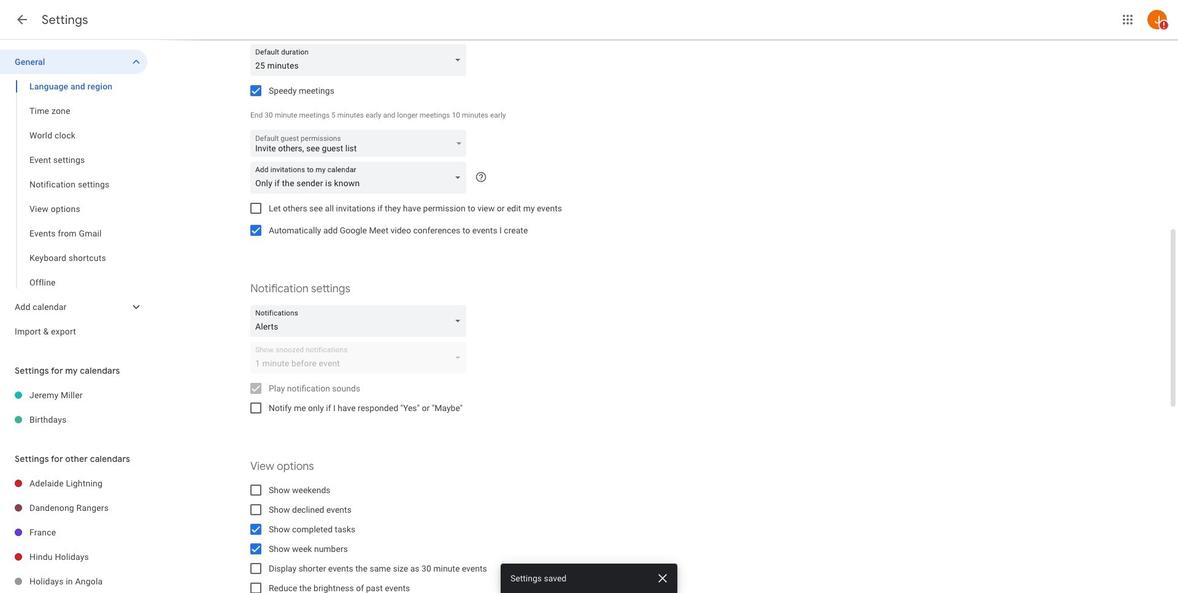 Task type: vqa. For each thing, say whether or not it's contained in the screenshot.
'grid'
no



Task type: locate. For each thing, give the bounding box(es) containing it.
dandenong rangers tree item
[[0, 496, 147, 521]]

1 vertical spatial tree
[[0, 384, 147, 433]]

heading
[[42, 12, 88, 28]]

go back image
[[15, 12, 29, 27]]

general tree item
[[0, 50, 147, 74]]

france tree item
[[0, 521, 147, 546]]

group
[[0, 74, 147, 295]]

1 tree from the top
[[0, 50, 147, 344]]

tree
[[0, 50, 147, 344], [0, 384, 147, 433], [0, 472, 147, 594]]

0 vertical spatial tree
[[0, 50, 147, 344]]

2 vertical spatial tree
[[0, 472, 147, 594]]

None field
[[250, 44, 471, 76], [250, 162, 471, 194], [250, 306, 471, 337], [250, 44, 471, 76], [250, 162, 471, 194], [250, 306, 471, 337]]

adelaide lightning tree item
[[0, 472, 147, 496]]



Task type: describe. For each thing, give the bounding box(es) containing it.
2 tree from the top
[[0, 384, 147, 433]]

jeremy miller tree item
[[0, 384, 147, 408]]

holidays in angola tree item
[[0, 570, 147, 594]]

3 tree from the top
[[0, 472, 147, 594]]

birthdays tree item
[[0, 408, 147, 433]]

hindu holidays tree item
[[0, 546, 147, 570]]



